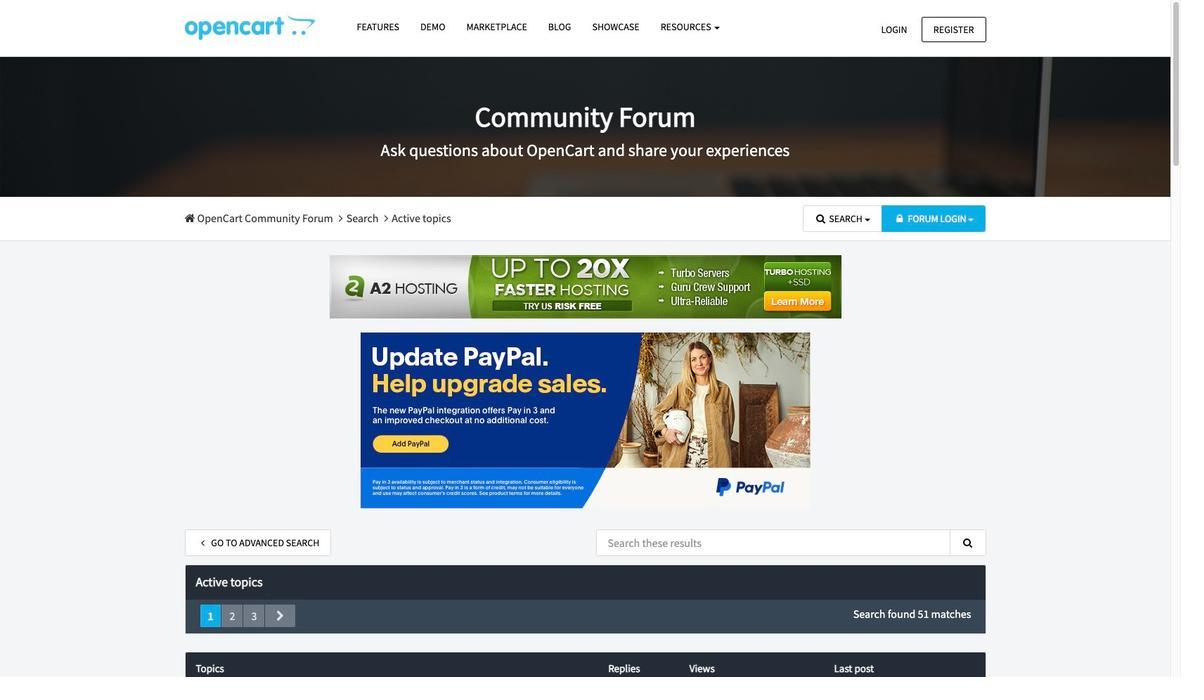 Task type: describe. For each thing, give the bounding box(es) containing it.
chevron right image
[[273, 611, 288, 622]]

search image
[[815, 214, 827, 224]]

advanced search image
[[197, 538, 209, 547]]

lock image
[[893, 214, 906, 224]]

paypal payment gateway image
[[360, 332, 810, 508]]



Task type: locate. For each thing, give the bounding box(es) containing it.
home image
[[185, 212, 195, 224]]

a2 hosting image
[[329, 255, 841, 318]]

search image
[[962, 538, 974, 547]]

Search these results search field
[[596, 529, 950, 556]]

None search field
[[596, 529, 986, 556]]



Task type: vqa. For each thing, say whether or not it's contained in the screenshot.
PayPal Payment Gateway Image
yes



